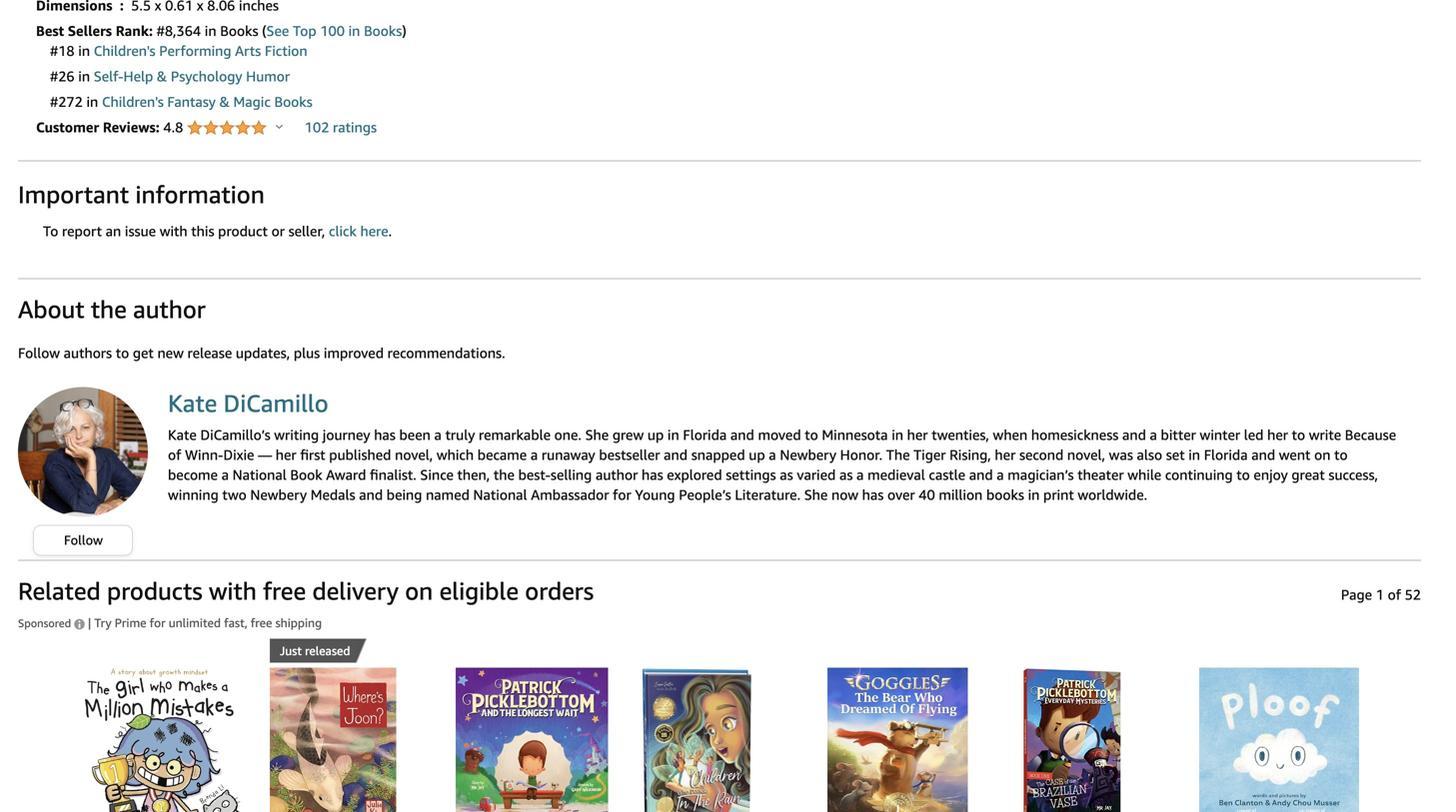 Task type: describe. For each thing, give the bounding box(es) containing it.
homesickness
[[1032, 427, 1119, 443]]

4.8 button
[[163, 119, 283, 138]]

products
[[107, 577, 203, 606]]

dicamillo's
[[200, 427, 271, 443]]

shipping
[[275, 616, 322, 630]]

customer
[[36, 119, 99, 135]]

0 vertical spatial &
[[157, 68, 167, 84]]

1 as from the left
[[780, 467, 793, 483]]

in up 'children's performing arts fiction' link
[[205, 22, 217, 39]]

2 horizontal spatial has
[[862, 487, 884, 503]]

eligible
[[439, 577, 519, 606]]

just released
[[280, 644, 350, 658]]

about
[[18, 295, 85, 324]]

0 horizontal spatial the
[[91, 295, 127, 324]]

orders
[[525, 577, 594, 606]]

1 vertical spatial florida
[[1204, 447, 1248, 463]]

1
[[1376, 587, 1385, 603]]

kate dicamillo link
[[168, 387, 1402, 419]]

honor.
[[840, 447, 883, 463]]

on inside kate dicamillo kate dicamillo's writing journey has been a truly remarkable one. she grew up in florida and moved to minnesota in her twenties, when homesickness and a bitter winter led her to write because of winn-dixie — her first published novel, which became a runaway bestseller and snapped up a newbery honor. the tiger rising, her second novel, was also set in florida and went on to become a national book award finalist. since then, the best-selling author has explored settings as varied as a medieval castle and a magician's theater while continuing to enjoy great success, winning two newbery medals and being named national ambassador for young people's literature. she now has over 40 million books in print worldwide.
[[1315, 447, 1331, 463]]

in right the #272 at the top
[[86, 93, 98, 110]]

2 novel, from the left
[[1068, 447, 1106, 463]]

award
[[326, 467, 366, 483]]

worldwide.
[[1078, 487, 1148, 503]]

where's joon? (halmoni & family) image
[[270, 668, 397, 813]]

1 horizontal spatial books
[[274, 93, 313, 110]]

set
[[1166, 447, 1185, 463]]

her up tiger
[[907, 427, 928, 443]]

write
[[1309, 427, 1342, 443]]

a up best-
[[531, 447, 538, 463]]

0 horizontal spatial on
[[405, 577, 433, 606]]

#26
[[50, 68, 75, 84]]

issue
[[125, 223, 156, 239]]

been
[[399, 427, 431, 443]]

updates,
[[236, 345, 290, 361]]

fiction
[[265, 42, 308, 59]]

fantasy
[[167, 93, 216, 110]]

journey
[[323, 427, 370, 443]]

just
[[280, 644, 302, 658]]

over
[[888, 487, 915, 503]]

continuing
[[1166, 467, 1233, 483]]

went
[[1279, 447, 1311, 463]]

delivery
[[312, 577, 399, 606]]

follow authors to get new release updates, plus improved recommendations.
[[18, 345, 505, 361]]

winter
[[1200, 427, 1241, 443]]

information
[[135, 180, 265, 209]]

ambassador
[[531, 487, 609, 503]]

authors
[[64, 345, 112, 361]]

medieval
[[868, 467, 926, 483]]

customer reviews:
[[36, 119, 163, 135]]

castle
[[929, 467, 966, 483]]

in down sellers
[[78, 42, 90, 59]]

minnesota
[[822, 427, 888, 443]]

2 kate from the top
[[168, 427, 197, 443]]

also
[[1137, 447, 1163, 463]]

books
[[987, 487, 1025, 503]]

magician's
[[1008, 467, 1074, 483]]

ploof image
[[1200, 668, 1360, 813]]

print
[[1044, 487, 1074, 503]]

see top 100 in books link
[[266, 22, 402, 39]]

page 1 of 52
[[1342, 587, 1422, 603]]

her right —
[[276, 447, 297, 463]]

best-
[[518, 467, 551, 483]]

|
[[88, 616, 91, 630]]

follow button
[[34, 526, 132, 555]]

#8,364
[[157, 22, 201, 39]]

40
[[919, 487, 935, 503]]

a up two
[[222, 467, 229, 483]]

follow for follow
[[64, 533, 103, 548]]

selling
[[551, 467, 592, 483]]

and up explored
[[664, 447, 688, 463]]

#272
[[50, 93, 83, 110]]

0 horizontal spatial she
[[585, 427, 609, 443]]

a up books
[[997, 467, 1004, 483]]

see
[[266, 22, 289, 39]]

| try prime for unlimited fast, free shipping
[[88, 616, 322, 630]]

0 vertical spatial free
[[263, 577, 306, 606]]

0 vertical spatial with
[[160, 223, 188, 239]]

children who dance in the rain: 2023 children's book of the year award, a book about kindness, gratitude, and a child's determination to change the world image
[[642, 668, 752, 813]]

then,
[[457, 467, 490, 483]]

or
[[272, 223, 285, 239]]

truly
[[445, 427, 475, 443]]

in down magician's
[[1028, 487, 1040, 503]]

author inside kate dicamillo kate dicamillo's writing journey has been a truly remarkable one. she grew up in florida and moved to minnesota in her twenties, when homesickness and a bitter winter led her to write because of winn-dixie — her first published novel, which became a runaway bestseller and snapped up a newbery honor. the tiger rising, her second novel, was also set in florida and went on to become a national book award finalist. since then, the best-selling author has explored settings as varied as a medieval castle and a magician's theater while continuing to enjoy great success, winning two newbery medals and being named national ambassador for young people's literature. she now has over 40 million books in print worldwide.
[[596, 467, 638, 483]]

to up success,
[[1335, 447, 1348, 463]]

0 vertical spatial national
[[233, 467, 287, 483]]

0 vertical spatial up
[[648, 427, 664, 443]]

prime
[[115, 616, 146, 630]]

second
[[1020, 447, 1064, 463]]

varied
[[797, 467, 836, 483]]

her down when
[[995, 447, 1016, 463]]

magic
[[233, 93, 271, 110]]

in right set
[[1189, 447, 1201, 463]]

a left truly
[[434, 427, 442, 443]]

released
[[305, 644, 350, 658]]

recommendations.
[[388, 345, 505, 361]]

0 vertical spatial has
[[374, 427, 396, 443]]

52
[[1405, 587, 1422, 603]]

dicamillo
[[224, 389, 329, 418]]

102 ratings link
[[305, 119, 377, 135]]

improved
[[324, 345, 384, 361]]

enjoy
[[1254, 467, 1288, 483]]

to right "moved" in the right bottom of the page
[[805, 427, 819, 443]]

click
[[329, 223, 357, 239]]

psychology
[[171, 68, 242, 84]]

an
[[106, 223, 121, 239]]



Task type: vqa. For each thing, say whether or not it's contained in the screenshot.
bottom of
yes



Task type: locate. For each thing, give the bounding box(es) containing it.
2 as from the left
[[840, 467, 853, 483]]

follow for follow authors to get new release updates, plus improved recommendations.
[[18, 345, 60, 361]]

free
[[263, 577, 306, 606], [251, 616, 272, 630]]

1 horizontal spatial on
[[1315, 447, 1331, 463]]

self-
[[94, 68, 124, 84]]

1 vertical spatial newbery
[[250, 487, 307, 503]]

newbery down 'book'
[[250, 487, 307, 503]]

1 horizontal spatial follow
[[64, 533, 103, 548]]

0 horizontal spatial follow
[[18, 345, 60, 361]]

1 horizontal spatial national
[[473, 487, 527, 503]]

1 horizontal spatial author
[[596, 467, 638, 483]]

1 horizontal spatial florida
[[1204, 447, 1248, 463]]

because
[[1345, 427, 1397, 443]]

and down finalist.
[[359, 487, 383, 503]]

the inside kate dicamillo kate dicamillo's writing journey has been a truly remarkable one. she grew up in florida and moved to minnesota in her twenties, when homesickness and a bitter winter led her to write because of winn-dixie — her first published novel, which became a runaway bestseller and snapped up a newbery honor. the tiger rising, her second novel, was also set in florida and went on to become a national book award finalist. since then, the best-selling author has explored settings as varied as a medieval castle and a magician's theater while continuing to enjoy great success, winning two newbery medals and being named national ambassador for young people's literature. she now has over 40 million books in print worldwide.
[[494, 467, 515, 483]]

click here link
[[329, 223, 389, 239]]

medals
[[311, 487, 356, 503]]

1 vertical spatial the
[[494, 467, 515, 483]]

to up went
[[1292, 427, 1306, 443]]

102
[[305, 119, 329, 135]]

0 vertical spatial she
[[585, 427, 609, 443]]

and up enjoy
[[1252, 447, 1276, 463]]

1 vertical spatial children's
[[102, 93, 164, 110]]

2 horizontal spatial books
[[364, 22, 402, 39]]

0 vertical spatial children's
[[94, 42, 156, 59]]

1 vertical spatial &
[[220, 93, 230, 110]]

great
[[1292, 467, 1325, 483]]

for
[[613, 487, 632, 503], [150, 616, 166, 630]]

0 horizontal spatial national
[[233, 467, 287, 483]]

the
[[887, 447, 910, 463]]

get
[[133, 345, 154, 361]]

1 kate from the top
[[168, 389, 217, 418]]

here
[[360, 223, 389, 239]]

to report an issue with this product or seller, click here .
[[43, 223, 392, 239]]

florida down winter
[[1204, 447, 1248, 463]]

0 horizontal spatial novel,
[[395, 447, 433, 463]]

1 horizontal spatial for
[[613, 487, 632, 503]]

1 vertical spatial up
[[749, 447, 765, 463]]

1 horizontal spatial novel,
[[1068, 447, 1106, 463]]

she down varied
[[805, 487, 828, 503]]

success,
[[1329, 467, 1379, 483]]

finalist.
[[370, 467, 417, 483]]

kate up winn-
[[168, 427, 197, 443]]

national down —
[[233, 467, 287, 483]]

patrick picklebottom and the longest wait image
[[456, 668, 609, 813]]

bitter
[[1161, 427, 1197, 443]]

1 horizontal spatial up
[[749, 447, 765, 463]]

0 horizontal spatial with
[[160, 223, 188, 239]]

0 vertical spatial of
[[168, 447, 181, 463]]

0 vertical spatial the
[[91, 295, 127, 324]]

has up young
[[642, 467, 663, 483]]

seller,
[[289, 223, 325, 239]]

free up shipping
[[263, 577, 306, 606]]

children's
[[94, 42, 156, 59], [102, 93, 164, 110]]

sponsored
[[18, 617, 74, 630]]

0 horizontal spatial for
[[150, 616, 166, 630]]

a down honor.
[[857, 467, 864, 483]]

since
[[420, 467, 454, 483]]

1 horizontal spatial with
[[209, 577, 257, 606]]

winning
[[168, 487, 219, 503]]

self-help & psychology humor link
[[94, 68, 290, 84]]

her
[[907, 427, 928, 443], [1268, 427, 1289, 443], [276, 447, 297, 463], [995, 447, 1016, 463]]

in
[[205, 22, 217, 39], [349, 22, 360, 39], [78, 42, 90, 59], [78, 68, 90, 84], [86, 93, 98, 110], [668, 427, 680, 443], [892, 427, 904, 443], [1189, 447, 1201, 463], [1028, 487, 1040, 503]]

novel, down the homesickness
[[1068, 447, 1106, 463]]

national down 'then,'
[[473, 487, 527, 503]]

as up literature.
[[780, 467, 793, 483]]

while
[[1128, 467, 1162, 483]]

1 horizontal spatial has
[[642, 467, 663, 483]]

0 horizontal spatial &
[[157, 68, 167, 84]]

and
[[731, 427, 755, 443], [1123, 427, 1147, 443], [664, 447, 688, 463], [1252, 447, 1276, 463], [969, 467, 993, 483], [359, 487, 383, 503]]

national
[[233, 467, 287, 483], [473, 487, 527, 503]]

the down became
[[494, 467, 515, 483]]

—
[[258, 447, 272, 463]]

and down rising,
[[969, 467, 993, 483]]

1 horizontal spatial &
[[220, 93, 230, 110]]

2 vertical spatial has
[[862, 487, 884, 503]]

children's up reviews:
[[102, 93, 164, 110]]

books right 100
[[364, 22, 402, 39]]

with left 'this'
[[160, 223, 188, 239]]

become
[[168, 467, 218, 483]]

1 vertical spatial free
[[251, 616, 272, 630]]

has left been
[[374, 427, 396, 443]]

product
[[218, 223, 268, 239]]

)
[[402, 22, 407, 39]]

related
[[18, 577, 101, 606]]

in right 100
[[349, 22, 360, 39]]

0 horizontal spatial has
[[374, 427, 396, 443]]

books up popover image
[[274, 93, 313, 110]]

sellers
[[68, 22, 112, 39]]

.
[[389, 223, 392, 239]]

(
[[262, 22, 266, 39]]

first
[[300, 447, 326, 463]]

the girl who makes a million mistakes: a growth mindset book for kids to boost confidence, self-esteem and resilience image
[[84, 668, 240, 813]]

patrick picklebottom everyday mysteries: book one: the case of the brazilian vase (patrick picklebottom everyday mysteries, 1) image
[[1014, 668, 1122, 813]]

the up authors
[[91, 295, 127, 324]]

just released link
[[270, 639, 366, 663]]

in up the
[[892, 427, 904, 443]]

for inside kate dicamillo kate dicamillo's writing journey has been a truly remarkable one. she grew up in florida and moved to minnesota in her twenties, when homesickness and a bitter winter led her to write because of winn-dixie — her first published novel, which became a runaway bestseller and snapped up a newbery honor. the tiger rising, her second novel, was also set in florida and went on to become a national book award finalist. since then, the best-selling author has explored settings as varied as a medieval castle and a magician's theater while continuing to enjoy great success, winning two newbery medals and being named national ambassador for young people's literature. she now has over 40 million books in print worldwide.
[[613, 487, 632, 503]]

1 horizontal spatial as
[[840, 467, 853, 483]]

plus
[[294, 345, 320, 361]]

explored
[[667, 467, 722, 483]]

sponsored link
[[18, 604, 88, 633]]

report
[[62, 223, 102, 239]]

1 vertical spatial follow
[[64, 533, 103, 548]]

0 vertical spatial for
[[613, 487, 632, 503]]

1 horizontal spatial newbery
[[780, 447, 837, 463]]

help
[[123, 68, 153, 84]]

for right prime
[[150, 616, 166, 630]]

two
[[222, 487, 247, 503]]

children's down rank:
[[94, 42, 156, 59]]

author up new
[[133, 295, 206, 324]]

#18
[[50, 42, 75, 59]]

on left eligible
[[405, 577, 433, 606]]

this
[[191, 223, 214, 239]]

twenties,
[[932, 427, 990, 443]]

writing
[[274, 427, 319, 443]]

ratings
[[333, 119, 377, 135]]

as up now
[[840, 467, 853, 483]]

0 vertical spatial newbery
[[780, 447, 837, 463]]

1 vertical spatial kate
[[168, 427, 197, 443]]

florida up snapped
[[683, 427, 727, 443]]

florida
[[683, 427, 727, 443], [1204, 447, 1248, 463]]

novel, down been
[[395, 447, 433, 463]]

1 vertical spatial with
[[209, 577, 257, 606]]

1 vertical spatial author
[[596, 467, 638, 483]]

just released list
[[58, 639, 1382, 813]]

0 horizontal spatial up
[[648, 427, 664, 443]]

to left get
[[116, 345, 129, 361]]

0 horizontal spatial as
[[780, 467, 793, 483]]

1 horizontal spatial of
[[1388, 587, 1402, 603]]

1 vertical spatial has
[[642, 467, 663, 483]]

in up explored
[[668, 427, 680, 443]]

to left enjoy
[[1237, 467, 1250, 483]]

was
[[1109, 447, 1134, 463]]

author
[[133, 295, 206, 324], [596, 467, 638, 483]]

1 novel, from the left
[[395, 447, 433, 463]]

newbery up varied
[[780, 447, 837, 463]]

million
[[939, 487, 983, 503]]

to
[[43, 223, 58, 239]]

with up 'fast,'
[[209, 577, 257, 606]]

1 horizontal spatial the
[[494, 467, 515, 483]]

up
[[648, 427, 664, 443], [749, 447, 765, 463]]

and up snapped
[[731, 427, 755, 443]]

published
[[329, 447, 391, 463]]

important information
[[18, 180, 265, 209]]

popover image
[[276, 124, 283, 129]]

0 horizontal spatial author
[[133, 295, 206, 324]]

has right now
[[862, 487, 884, 503]]

1 horizontal spatial she
[[805, 487, 828, 503]]

a up also
[[1150, 427, 1158, 443]]

up up settings on the right bottom of the page
[[749, 447, 765, 463]]

performing
[[159, 42, 231, 59]]

top
[[293, 22, 317, 39]]

author down bestseller in the bottom of the page
[[596, 467, 638, 483]]

0 horizontal spatial newbery
[[250, 487, 307, 503]]

of up become
[[168, 447, 181, 463]]

of inside kate dicamillo kate dicamillo's writing journey has been a truly remarkable one. she grew up in florida and moved to minnesota in her twenties, when homesickness and a bitter winter led her to write because of winn-dixie — her first published novel, which became a runaway bestseller and snapped up a newbery honor. the tiger rising, her second novel, was also set in florida and went on to become a national book award finalist. since then, the best-selling author has explored settings as varied as a medieval castle and a magician's theater while continuing to enjoy great success, winning two newbery medals and being named national ambassador for young people's literature. she now has over 40 million books in print worldwide.
[[168, 447, 181, 463]]

remarkable
[[479, 427, 551, 443]]

for left young
[[613, 487, 632, 503]]

children's performing arts fiction link
[[94, 42, 308, 59]]

best sellers rank: #8,364 in books ( see top 100 in books ) #18 in children's performing arts fiction #26 in self-help & psychology humor #272 in children's fantasy & magic books
[[36, 22, 407, 110]]

1 vertical spatial of
[[1388, 587, 1402, 603]]

& up 4.8 button
[[220, 93, 230, 110]]

0 horizontal spatial florida
[[683, 427, 727, 443]]

4.8
[[163, 119, 187, 135]]

theater
[[1078, 467, 1124, 483]]

follow up related
[[64, 533, 103, 548]]

1 vertical spatial she
[[805, 487, 828, 503]]

0 horizontal spatial books
[[220, 22, 258, 39]]

0 horizontal spatial of
[[168, 447, 181, 463]]

0 vertical spatial follow
[[18, 345, 60, 361]]

follow
[[18, 345, 60, 361], [64, 533, 103, 548]]

1 vertical spatial for
[[150, 616, 166, 630]]

a down "moved" in the right bottom of the page
[[769, 447, 776, 463]]

goggles: the bear who dreamed of flying image
[[828, 668, 968, 813]]

snapped
[[692, 447, 745, 463]]

free right 'fast,'
[[251, 616, 272, 630]]

books up arts
[[220, 22, 258, 39]]

follow down the about
[[18, 345, 60, 361]]

related products with free delivery on eligible orders
[[18, 577, 594, 606]]

and up was
[[1123, 427, 1147, 443]]

she
[[585, 427, 609, 443], [805, 487, 828, 503]]

became
[[478, 447, 527, 463]]

in right #26
[[78, 68, 90, 84]]

fast,
[[224, 616, 248, 630]]

children's fantasy & magic books link
[[102, 93, 313, 110]]

follow inside button
[[64, 533, 103, 548]]

1 vertical spatial national
[[473, 487, 527, 503]]

& right help
[[157, 68, 167, 84]]

on down the write at the bottom right of the page
[[1315, 447, 1331, 463]]

0 vertical spatial on
[[1315, 447, 1331, 463]]

kate down release
[[168, 389, 217, 418]]

grew
[[613, 427, 644, 443]]

new
[[157, 345, 184, 361]]

0 vertical spatial kate
[[168, 389, 217, 418]]

of right 1
[[1388, 587, 1402, 603]]

when
[[993, 427, 1028, 443]]

0 vertical spatial florida
[[683, 427, 727, 443]]

up right grew
[[648, 427, 664, 443]]

she right one.
[[585, 427, 609, 443]]

novel,
[[395, 447, 433, 463], [1068, 447, 1106, 463]]

her right "led"
[[1268, 427, 1289, 443]]

1 vertical spatial on
[[405, 577, 433, 606]]

0 vertical spatial author
[[133, 295, 206, 324]]

now
[[832, 487, 859, 503]]



